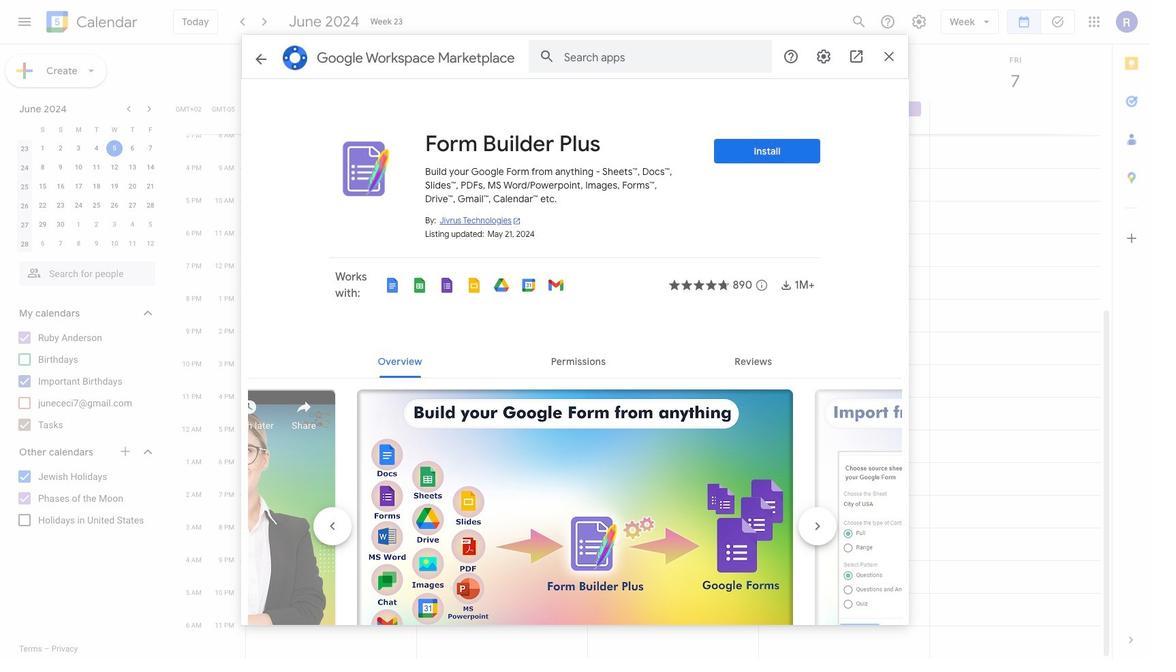 Task type: vqa. For each thing, say whether or not it's contained in the screenshot.
more
no



Task type: describe. For each thing, give the bounding box(es) containing it.
other calendars list
[[3, 466, 169, 531]]

24 element
[[70, 198, 87, 214]]

5, today element
[[106, 140, 123, 157]]

4 element
[[88, 140, 105, 157]]

main drawer image
[[16, 14, 33, 30]]

row group inside june 2024 grid
[[16, 139, 159, 253]]

july 8 element
[[70, 236, 87, 252]]

18 element
[[88, 178, 105, 195]]

monday, june 3 element
[[246, 44, 417, 102]]

july 10 element
[[106, 236, 123, 252]]

june 2024 grid
[[13, 120, 159, 253]]

july 3 element
[[106, 217, 123, 233]]

15 element
[[34, 178, 51, 195]]

july 9 element
[[88, 236, 105, 252]]

tuesday, june 4 element
[[417, 44, 588, 102]]

july 4 element
[[124, 217, 141, 233]]

9 element
[[52, 159, 69, 176]]

calendar element
[[44, 8, 138, 38]]

my calendars list
[[3, 327, 169, 436]]

heading inside calendar element
[[74, 14, 138, 30]]

july 11 element
[[124, 236, 141, 252]]

thursday, june 6 element
[[759, 44, 930, 102]]

8 element
[[34, 159, 51, 176]]

wednesday, june 5, today element
[[588, 44, 759, 102]]

july 12 element
[[142, 236, 159, 252]]



Task type: locate. For each thing, give the bounding box(es) containing it.
1 element
[[34, 140, 51, 157]]

tab list
[[1113, 44, 1150, 621]]

26 element
[[106, 198, 123, 214]]

6 element
[[124, 140, 141, 157]]

10 element
[[70, 159, 87, 176]]

july 2 element
[[88, 217, 105, 233]]

column header
[[16, 120, 34, 139]]

21 element
[[142, 178, 159, 195]]

row
[[240, 102, 1112, 134], [16, 120, 159, 139], [16, 139, 159, 158], [16, 158, 159, 177], [16, 177, 159, 196], [16, 196, 159, 215], [16, 215, 159, 234], [16, 234, 159, 253]]

25 element
[[88, 198, 105, 214]]

30 element
[[52, 217, 69, 233]]

22 element
[[34, 198, 51, 214]]

heading
[[74, 14, 138, 30]]

2 element
[[52, 140, 69, 157]]

14 element
[[142, 159, 159, 176]]

29 element
[[34, 217, 51, 233]]

grid
[[174, 44, 1112, 659]]

13 element
[[124, 159, 141, 176]]

11 element
[[88, 159, 105, 176]]

28 element
[[142, 198, 159, 214]]

19 element
[[106, 178, 123, 195]]

7 element
[[142, 140, 159, 157]]

column header inside june 2024 grid
[[16, 120, 34, 139]]

12 element
[[106, 159, 123, 176]]

july 6 element
[[34, 236, 51, 252]]

23 element
[[52, 198, 69, 214]]

july 5 element
[[142, 217, 159, 233]]

27 element
[[124, 198, 141, 214]]

friday, june 7 element
[[930, 44, 1101, 102]]

16 element
[[52, 178, 69, 195]]

cell
[[246, 102, 417, 134], [417, 102, 588, 134], [929, 102, 1100, 134], [106, 139, 123, 158]]

july 7 element
[[52, 236, 69, 252]]

july 1 element
[[70, 217, 87, 233]]

17 element
[[70, 178, 87, 195]]

None search field
[[0, 256, 169, 286]]

row group
[[16, 139, 159, 253]]

cell inside june 2024 grid
[[106, 139, 123, 158]]

3 element
[[70, 140, 87, 157]]

20 element
[[124, 178, 141, 195]]



